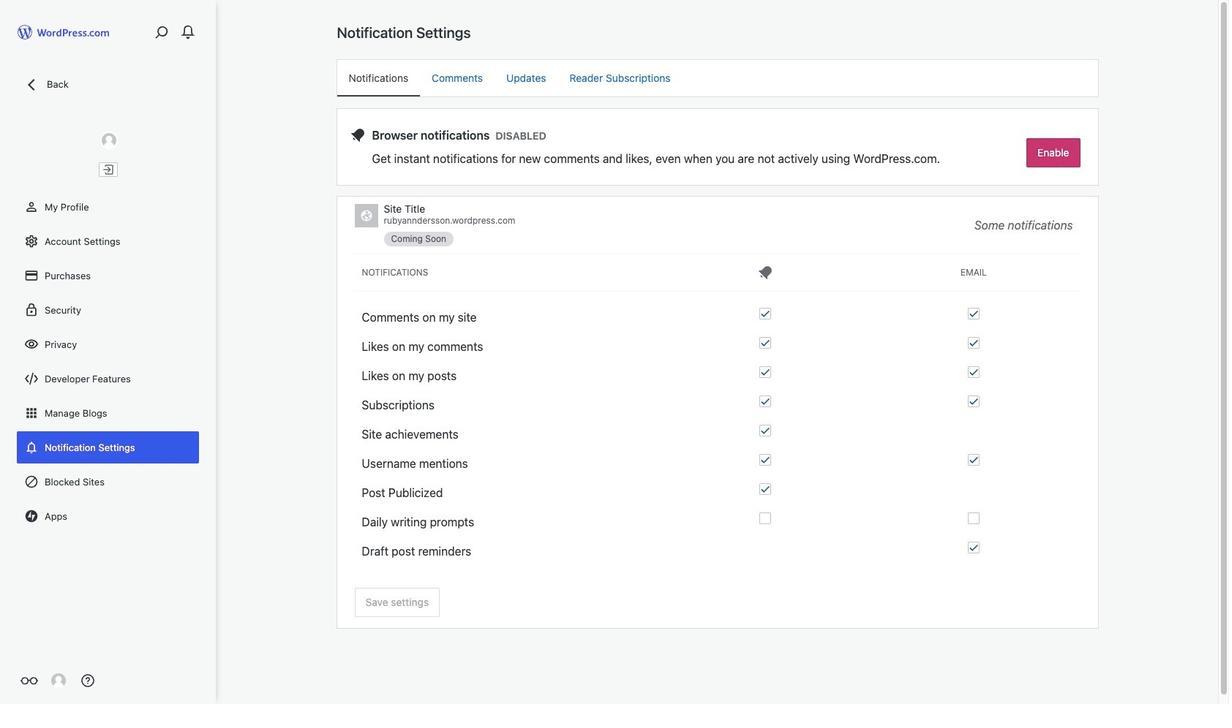 Task type: vqa. For each thing, say whether or not it's contained in the screenshot.
2nd img from the top
no



Task type: locate. For each thing, give the bounding box(es) containing it.
credit_card image
[[24, 269, 39, 283]]

apps image
[[24, 406, 39, 421]]

None checkbox
[[760, 308, 771, 320], [968, 308, 980, 320], [760, 337, 771, 349], [760, 367, 771, 378], [968, 396, 980, 408], [760, 425, 771, 437], [760, 455, 771, 466], [760, 484, 771, 496], [760, 308, 771, 320], [968, 308, 980, 320], [760, 337, 771, 349], [760, 367, 771, 378], [968, 396, 980, 408], [760, 425, 771, 437], [760, 455, 771, 466], [760, 484, 771, 496]]

None checkbox
[[968, 337, 980, 349], [968, 367, 980, 378], [760, 396, 771, 408], [968, 455, 980, 466], [760, 513, 771, 525], [968, 513, 980, 525], [968, 542, 980, 554], [968, 337, 980, 349], [968, 367, 980, 378], [760, 396, 771, 408], [968, 455, 980, 466], [760, 513, 771, 525], [968, 513, 980, 525], [968, 542, 980, 554]]

main content
[[337, 23, 1098, 629]]

lock image
[[24, 303, 39, 318]]

notifications image
[[24, 441, 39, 455]]

settings image
[[24, 234, 39, 249]]

log out of wordpress.com image
[[101, 163, 115, 176]]

menu
[[337, 60, 1098, 97]]



Task type: describe. For each thing, give the bounding box(es) containing it.
ruby anderson image
[[100, 132, 117, 149]]

ruby anderson image
[[51, 674, 66, 689]]

block image
[[24, 475, 39, 490]]

person image
[[24, 200, 39, 214]]

reader image
[[20, 673, 38, 690]]

visibility image
[[24, 337, 39, 352]]



